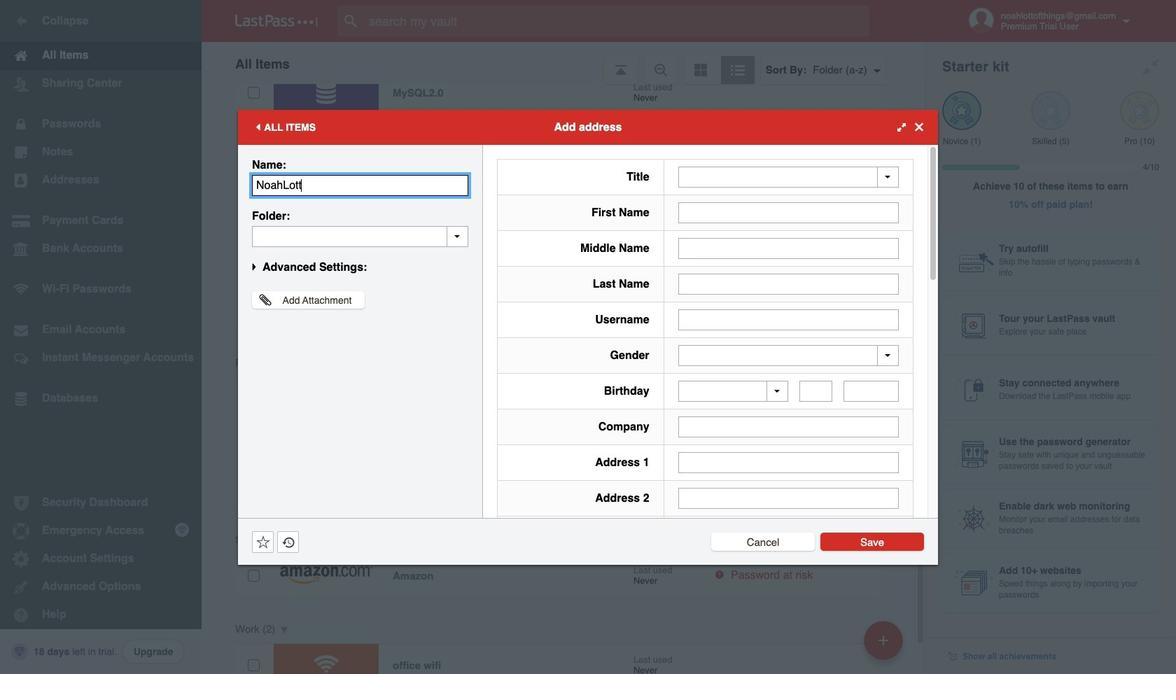 Task type: vqa. For each thing, say whether or not it's contained in the screenshot.
New item element
no



Task type: describe. For each thing, give the bounding box(es) containing it.
lastpass image
[[235, 15, 318, 27]]

search my vault text field
[[337, 6, 897, 36]]



Task type: locate. For each thing, give the bounding box(es) containing it.
new item image
[[879, 635, 889, 645]]

None text field
[[252, 226, 468, 247], [678, 238, 899, 259], [678, 273, 899, 294], [678, 309, 899, 330], [800, 381, 833, 402], [844, 381, 899, 402], [678, 452, 899, 473], [678, 488, 899, 509], [252, 226, 468, 247], [678, 238, 899, 259], [678, 273, 899, 294], [678, 309, 899, 330], [800, 381, 833, 402], [844, 381, 899, 402], [678, 452, 899, 473], [678, 488, 899, 509]]

dialog
[[238, 110, 938, 674]]

vault options navigation
[[202, 42, 926, 84]]

new item navigation
[[859, 617, 912, 674]]

Search search field
[[337, 6, 897, 36]]

main navigation navigation
[[0, 0, 202, 674]]

None text field
[[252, 175, 468, 196], [678, 202, 899, 223], [678, 417, 899, 438], [252, 175, 468, 196], [678, 202, 899, 223], [678, 417, 899, 438]]



